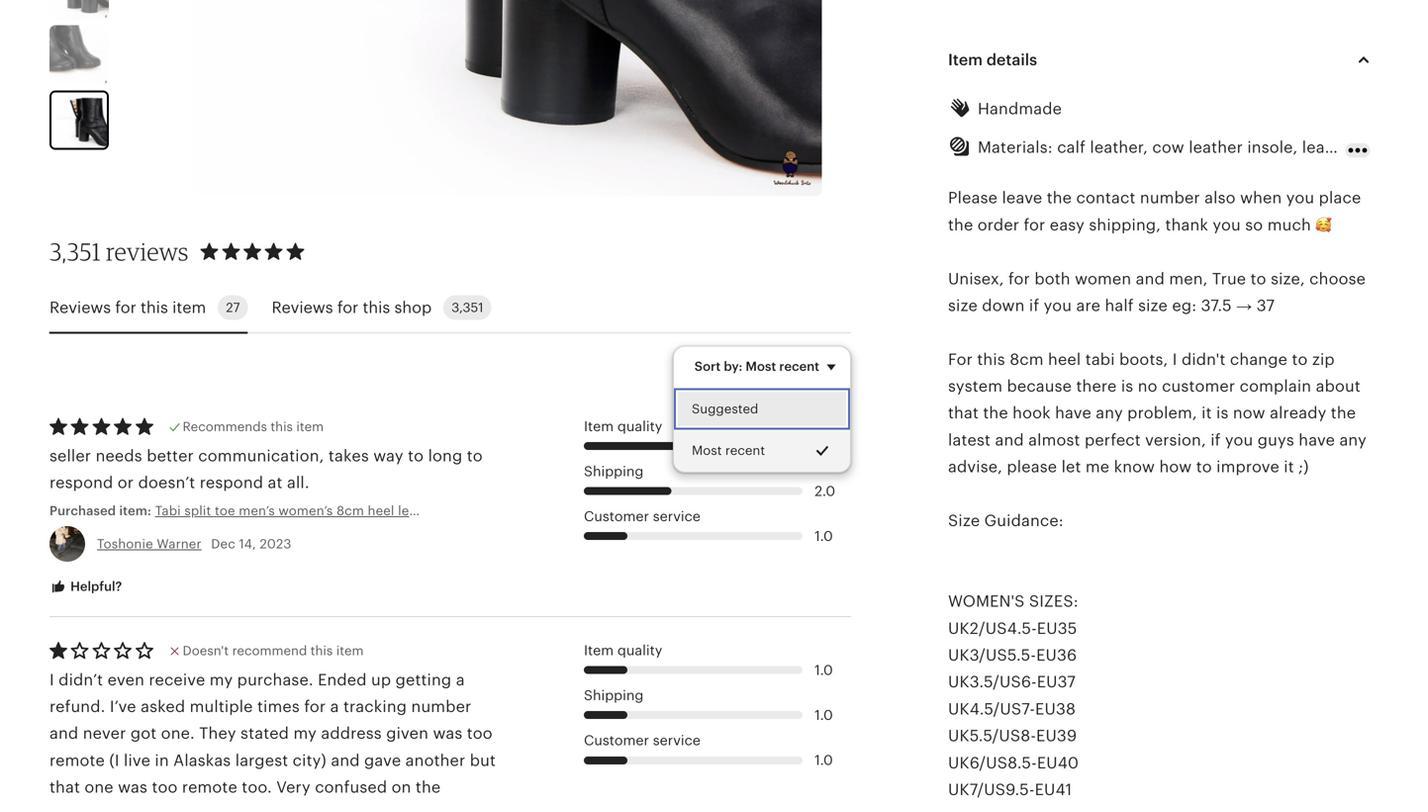 Task type: describe. For each thing, give the bounding box(es) containing it.
eu35-
[[485, 504, 522, 519]]

all.
[[287, 474, 310, 492]]

customer for 2.0
[[584, 509, 649, 525]]

item for recommend
[[336, 644, 364, 659]]

1 respond from the left
[[49, 474, 113, 492]]

tabi
[[155, 504, 181, 519]]

suggested
[[692, 402, 758, 417]]

most recent
[[692, 444, 765, 458]]

purchase.
[[237, 671, 313, 689]]

heel inside for this 8cm heel tabi boots, i didn't change to zip system because there is no customer complain about that the hook have any problem, it is now already the latest and almost perfect version, if you guys have any advise, please let me know how to improve it ;)
[[1048, 351, 1081, 369]]

zip
[[1312, 351, 1335, 369]]

toshonie warner link
[[97, 537, 202, 552]]

now
[[1233, 405, 1266, 422]]

in
[[155, 752, 169, 770]]

needs
[[96, 447, 142, 465]]

reviews for this shop
[[272, 299, 432, 317]]

tab list containing reviews for this item
[[49, 284, 851, 334]]

1 horizontal spatial any
[[1340, 432, 1367, 449]]

toshonie
[[97, 537, 153, 552]]

;)
[[1299, 458, 1309, 476]]

customer service for 2.0
[[584, 509, 701, 525]]

details
[[987, 51, 1038, 69]]

didn't
[[59, 671, 103, 689]]

and inside for this 8cm heel tabi boots, i didn't change to zip system because there is no customer complain about that the hook have any problem, it is now already the latest and almost perfect version, if you guys have any advise, please let me know how to improve it ;)
[[995, 432, 1024, 449]]

eu40
[[1037, 755, 1079, 772]]

0 horizontal spatial is
[[1121, 378, 1134, 395]]

the down 'system'
[[983, 405, 1008, 422]]

0 vertical spatial remote
[[49, 752, 105, 770]]

2 1.0 from the top
[[815, 663, 833, 678]]

much
[[1268, 216, 1311, 234]]

improve
[[1217, 458, 1280, 476]]

leave
[[1002, 189, 1043, 207]]

if inside for this 8cm heel tabi boots, i didn't change to zip system because there is no customer complain about that the hook have any problem, it is now already the latest and almost perfect version, if you guys have any advise, please let me know how to improve it ;)
[[1211, 432, 1221, 449]]

item:
[[119, 504, 151, 519]]

eu35
[[1037, 620, 1077, 638]]

most recent button
[[674, 430, 850, 472]]

didn't
[[1182, 351, 1226, 369]]

you left so
[[1213, 216, 1241, 234]]

address
[[321, 725, 382, 743]]

sort by: most recent button
[[680, 346, 858, 387]]

or
[[118, 474, 134, 492]]

no
[[1138, 378, 1158, 395]]

reviews for reviews for this shop
[[272, 299, 333, 317]]

at
[[268, 474, 283, 492]]

half
[[1105, 297, 1134, 315]]

you inside unisex, for both women and men, true to size, choose size down if you are half size eg: 37.5 → 37
[[1044, 297, 1072, 315]]

i've
[[110, 698, 136, 716]]

item quality for 4.0
[[584, 419, 663, 435]]

too.
[[242, 779, 272, 797]]

the down about at the top of page
[[1331, 405, 1356, 422]]

women's
[[948, 593, 1025, 611]]

reviews for reviews for this item
[[49, 299, 111, 317]]

1 horizontal spatial leather
[[1189, 139, 1243, 156]]

8cm inside for this 8cm heel tabi boots, i didn't change to zip system because there is no customer complain about that the hook have any problem, it is now already the latest and almost perfect version, if you guys have any advise, please let me know how to improve it ;)
[[1010, 351, 1044, 369]]

0 vertical spatial too
[[467, 725, 493, 743]]

split
[[184, 504, 211, 519]]

but
[[470, 752, 496, 770]]

helpful? button
[[35, 569, 137, 606]]

tabi split toe men's women's 8cm heel leather boots eu35-47 link
[[155, 503, 537, 521]]

to left zip
[[1292, 351, 1308, 369]]

getting
[[396, 671, 452, 689]]

for inside i didn't even receive my purchase. ended up getting a refund. i've asked multiple times for a tracking number and never got one. they stated my address given was too remote (i live in alaskas largest city) and gave another but that one was too remote too. very confused on
[[304, 698, 326, 716]]

toshonie warner dec 14, 2023
[[97, 537, 292, 552]]

toe
[[215, 504, 235, 519]]

eu38
[[1035, 701, 1076, 719]]

way
[[373, 447, 404, 465]]

for inside please leave the contact number also when you place the order for easy shipping, thank you so much 🥰
[[1024, 216, 1046, 234]]

me
[[1086, 458, 1110, 476]]

shipping for 1.0
[[584, 689, 644, 704]]

47
[[522, 504, 537, 519]]

27
[[226, 300, 240, 315]]

because
[[1007, 378, 1072, 395]]

2 size from the left
[[1138, 297, 1168, 315]]

0 horizontal spatial any
[[1096, 405, 1123, 422]]

women's
[[278, 504, 333, 519]]

for for reviews for this item
[[115, 299, 136, 317]]

recommend
[[232, 644, 307, 659]]

1 size from the left
[[948, 297, 978, 315]]

item quality for 1.0
[[584, 643, 663, 659]]

doesn't
[[183, 644, 229, 659]]

2 respond from the left
[[200, 474, 263, 492]]

given
[[386, 725, 429, 743]]

this for doesn't recommend this item
[[311, 644, 333, 659]]

refund.
[[49, 698, 105, 716]]

1 horizontal spatial item
[[296, 420, 324, 435]]

women's sizes: uk2/us4.5-eu35 uk3/us5.5-eu36 uk3.5/us6-eu37 uk4.5/us7-eu38 uk5.5/us8-eu39 uk6/us8.5-eu40 uk7/us9.5-eu41
[[948, 593, 1079, 799]]

materials: calf leather, cow leather insole, leather outsole
[[978, 139, 1418, 156]]

size,
[[1271, 270, 1305, 288]]

thank
[[1166, 216, 1209, 234]]

0 horizontal spatial was
[[118, 779, 148, 797]]

service for 2.0
[[653, 509, 701, 525]]

recent inside dropdown button
[[779, 359, 820, 374]]

most inside button
[[692, 444, 722, 458]]

version,
[[1145, 432, 1206, 449]]

communication,
[[198, 447, 324, 465]]

you inside for this 8cm heel tabi boots, i didn't change to zip system because there is no customer complain about that the hook have any problem, it is now already the latest and almost perfect version, if you guys have any advise, please let me know how to improve it ;)
[[1225, 432, 1254, 449]]

how
[[1160, 458, 1192, 476]]

to right long
[[467, 447, 483, 465]]

handmade
[[978, 100, 1062, 118]]

and down refund.
[[49, 725, 78, 743]]

quality for 1.0
[[618, 643, 663, 659]]

please leave the contact number also when you place the order for easy shipping, thank you so much 🥰
[[948, 189, 1361, 234]]

both
[[1035, 270, 1071, 288]]

when
[[1240, 189, 1282, 207]]

materials:
[[978, 139, 1053, 156]]

reviews
[[106, 237, 189, 266]]

insole,
[[1248, 139, 1298, 156]]

guidance:
[[985, 512, 1064, 530]]

eg:
[[1172, 297, 1197, 315]]

the up the easy
[[1047, 189, 1072, 207]]

sort by: most recent
[[695, 359, 820, 374]]

men's
[[239, 504, 275, 519]]

stated
[[241, 725, 289, 743]]

0 vertical spatial was
[[433, 725, 463, 743]]

suggested button
[[674, 388, 850, 430]]

1 vertical spatial a
[[330, 698, 339, 716]]

and inside unisex, for both women and men, true to size, choose size down if you are half size eg: 37.5 → 37
[[1136, 270, 1165, 288]]

they
[[199, 725, 236, 743]]

to right way
[[408, 447, 424, 465]]

customer for 1.0
[[584, 734, 649, 749]]

system
[[948, 378, 1003, 395]]

tabi split toe mens womens 8cm heel leather boots eu35-47 image 7 image
[[49, 25, 109, 84]]

2023
[[260, 537, 292, 552]]

complain
[[1240, 378, 1312, 395]]

asked
[[141, 698, 185, 716]]

women
[[1075, 270, 1132, 288]]

doesn't recommend this item
[[183, 644, 364, 659]]

please
[[948, 189, 998, 207]]

guys
[[1258, 432, 1295, 449]]



Task type: locate. For each thing, give the bounding box(es) containing it.
that up latest
[[948, 405, 979, 422]]

0 vertical spatial i
[[1173, 351, 1177, 369]]

most down the suggested
[[692, 444, 722, 458]]

this
[[141, 299, 168, 317], [363, 299, 390, 317], [977, 351, 1006, 369], [271, 420, 293, 435], [311, 644, 333, 659]]

any
[[1096, 405, 1123, 422], [1340, 432, 1367, 449]]

4 1.0 from the top
[[815, 753, 833, 769]]

is left now
[[1217, 405, 1229, 422]]

unisex, for both women and men, true to size, choose size down if you are half size eg: 37.5 → 37
[[948, 270, 1366, 315]]

1 vertical spatial item quality
[[584, 643, 663, 659]]

2 service from the top
[[653, 734, 701, 749]]

37
[[1257, 297, 1275, 315]]

boots,
[[1120, 351, 1168, 369]]

to
[[1251, 270, 1267, 288], [1292, 351, 1308, 369], [408, 447, 424, 465], [467, 447, 483, 465], [1196, 458, 1212, 476]]

1 customer from the top
[[584, 509, 649, 525]]

0 vertical spatial number
[[1140, 189, 1200, 207]]

up
[[371, 671, 391, 689]]

size guidance:
[[948, 512, 1064, 530]]

1 horizontal spatial most
[[746, 359, 776, 374]]

0 horizontal spatial most
[[692, 444, 722, 458]]

1 vertical spatial if
[[1211, 432, 1221, 449]]

any up perfect
[[1096, 405, 1123, 422]]

that inside i didn't even receive my purchase. ended up getting a refund. i've asked multiple times for a tracking number and never got one. they stated my address given was too remote (i live in alaskas largest city) and gave another but that one was too remote too. very confused on
[[49, 779, 80, 797]]

number inside please leave the contact number also when you place the order for easy shipping, thank you so much 🥰
[[1140, 189, 1200, 207]]

shipping for 2.0
[[584, 464, 644, 480]]

to inside unisex, for both women and men, true to size, choose size down if you are half size eg: 37.5 → 37
[[1251, 270, 1267, 288]]

8cm up because
[[1010, 351, 1044, 369]]

for for unisex, for both women and men, true to size, choose size down if you are half size eg: 37.5 → 37
[[1009, 270, 1030, 288]]

3 1.0 from the top
[[815, 708, 833, 723]]

0 vertical spatial service
[[653, 509, 701, 525]]

0 horizontal spatial a
[[330, 698, 339, 716]]

you down both
[[1044, 297, 1072, 315]]

1 item quality from the top
[[584, 419, 663, 435]]

1 quality from the top
[[618, 419, 663, 435]]

my up the multiple
[[210, 671, 233, 689]]

0 horizontal spatial i
[[49, 671, 54, 689]]

8cm right women's
[[337, 504, 364, 519]]

heel down way
[[368, 504, 394, 519]]

2.0
[[815, 484, 835, 499]]

2 horizontal spatial item
[[336, 644, 364, 659]]

1 horizontal spatial heel
[[1048, 351, 1081, 369]]

size down unisex,
[[948, 297, 978, 315]]

perfect
[[1085, 432, 1141, 449]]

multiple
[[190, 698, 253, 716]]

remote down alaskas
[[182, 779, 237, 797]]

i left didn't
[[1173, 351, 1177, 369]]

1 horizontal spatial was
[[433, 725, 463, 743]]

service for 1.0
[[653, 734, 701, 749]]

1 vertical spatial it
[[1284, 458, 1295, 476]]

1 vertical spatial 8cm
[[337, 504, 364, 519]]

0 horizontal spatial respond
[[49, 474, 113, 492]]

reviews right 27
[[272, 299, 333, 317]]

1 vertical spatial recent
[[725, 444, 765, 458]]

(i
[[109, 752, 119, 770]]

1 vertical spatial heel
[[368, 504, 394, 519]]

largest
[[235, 752, 288, 770]]

please
[[1007, 458, 1057, 476]]

0 vertical spatial item
[[948, 51, 983, 69]]

latest
[[948, 432, 991, 449]]

0 horizontal spatial heel
[[368, 504, 394, 519]]

3,351 left reviews
[[49, 237, 101, 266]]

2 vertical spatial item
[[584, 643, 614, 659]]

1 vertical spatial service
[[653, 734, 701, 749]]

1 vertical spatial have
[[1299, 432, 1335, 449]]

let
[[1062, 458, 1081, 476]]

have up almost
[[1055, 405, 1092, 422]]

got
[[130, 725, 157, 743]]

reviews for this item
[[49, 299, 206, 317]]

a right getting
[[456, 671, 465, 689]]

1 vertical spatial that
[[49, 779, 80, 797]]

order
[[978, 216, 1020, 234]]

heel left tabi
[[1048, 351, 1081, 369]]

1 horizontal spatial too
[[467, 725, 493, 743]]

for for reviews for this shop
[[337, 299, 359, 317]]

advise,
[[948, 458, 1003, 476]]

one
[[85, 779, 114, 797]]

0 vertical spatial customer service
[[584, 509, 701, 525]]

1 horizontal spatial remote
[[182, 779, 237, 797]]

for up down
[[1009, 270, 1030, 288]]

1 vertical spatial i
[[49, 671, 54, 689]]

3,351
[[49, 237, 101, 266], [452, 300, 484, 315]]

0 horizontal spatial number
[[411, 698, 472, 716]]

0 vertical spatial 3,351
[[49, 237, 101, 266]]

one.
[[161, 725, 195, 743]]

1 horizontal spatial is
[[1217, 405, 1229, 422]]

1 vertical spatial item
[[296, 420, 324, 435]]

0 horizontal spatial my
[[210, 671, 233, 689]]

this up "ended" on the bottom left
[[311, 644, 333, 659]]

and left men,
[[1136, 270, 1165, 288]]

size
[[948, 297, 978, 315], [1138, 297, 1168, 315]]

0 horizontal spatial 3,351
[[49, 237, 101, 266]]

warner
[[157, 537, 202, 552]]

2 quality from the top
[[618, 643, 663, 659]]

0 horizontal spatial have
[[1055, 405, 1092, 422]]

3,351 right shop
[[452, 300, 484, 315]]

was down live
[[118, 779, 148, 797]]

down
[[982, 297, 1025, 315]]

2 customer from the top
[[584, 734, 649, 749]]

number up thank
[[1140, 189, 1200, 207]]

men,
[[1169, 270, 1208, 288]]

for
[[948, 351, 973, 369]]

are
[[1076, 297, 1101, 315]]

this left shop
[[363, 299, 390, 317]]

1 shipping from the top
[[584, 464, 644, 480]]

eu39
[[1036, 728, 1077, 745]]

size
[[948, 512, 980, 530]]

3,351 reviews
[[49, 237, 189, 266]]

most inside dropdown button
[[746, 359, 776, 374]]

recent inside button
[[725, 444, 765, 458]]

0 vertical spatial have
[[1055, 405, 1092, 422]]

0 horizontal spatial reviews
[[49, 299, 111, 317]]

2 shipping from the top
[[584, 689, 644, 704]]

unisex,
[[948, 270, 1004, 288]]

2 item quality from the top
[[584, 643, 663, 659]]

0 vertical spatial most
[[746, 359, 776, 374]]

number down getting
[[411, 698, 472, 716]]

this for reviews for this shop
[[363, 299, 390, 317]]

to up 37
[[1251, 270, 1267, 288]]

it left ;) on the right bottom
[[1284, 458, 1295, 476]]

is left "no"
[[1121, 378, 1134, 395]]

eu41
[[1035, 781, 1072, 799]]

menu
[[673, 346, 851, 473]]

number inside i didn't even receive my purchase. ended up getting a refund. i've asked multiple times for a tracking number and never got one. they stated my address given was too remote (i live in alaskas largest city) and gave another but that one was too remote too. very confused on
[[411, 698, 472, 716]]

too up but
[[467, 725, 493, 743]]

1 vertical spatial my
[[293, 725, 317, 743]]

2 vertical spatial item
[[336, 644, 364, 659]]

0 vertical spatial item
[[172, 299, 206, 317]]

leather up place
[[1302, 139, 1357, 156]]

you up much on the right top of page
[[1287, 189, 1315, 207]]

customer service for 1.0
[[584, 734, 701, 749]]

city)
[[293, 752, 327, 770]]

0 horizontal spatial if
[[1029, 297, 1040, 315]]

sizes:
[[1029, 593, 1079, 611]]

item inside 'tab list'
[[172, 299, 206, 317]]

any down about at the top of page
[[1340, 432, 1367, 449]]

customer
[[1162, 378, 1236, 395]]

there
[[1076, 378, 1117, 395]]

hook
[[1013, 405, 1051, 422]]

0 vertical spatial is
[[1121, 378, 1134, 395]]

size left eg:
[[1138, 297, 1168, 315]]

3,351 for 3,351
[[452, 300, 484, 315]]

gave
[[364, 752, 401, 770]]

0 vertical spatial it
[[1202, 405, 1212, 422]]

tabi split toe mens womens 8cm heel leather boots eu35-47 image 8 image
[[51, 92, 107, 148]]

2 horizontal spatial leather
[[1302, 139, 1357, 156]]

8cm
[[1010, 351, 1044, 369], [337, 504, 364, 519]]

have
[[1055, 405, 1092, 422], [1299, 432, 1335, 449]]

reviews down 3,351 reviews
[[49, 299, 111, 317]]

0 vertical spatial that
[[948, 405, 979, 422]]

1 horizontal spatial respond
[[200, 474, 263, 492]]

1 horizontal spatial my
[[293, 725, 317, 743]]

uk6/us8.5-
[[948, 755, 1037, 772]]

that
[[948, 405, 979, 422], [49, 779, 80, 797]]

1 horizontal spatial if
[[1211, 432, 1221, 449]]

remote
[[49, 752, 105, 770], [182, 779, 237, 797]]

you
[[1287, 189, 1315, 207], [1213, 216, 1241, 234], [1044, 297, 1072, 315], [1225, 432, 1254, 449]]

1 vertical spatial number
[[411, 698, 472, 716]]

1 vertical spatial most
[[692, 444, 722, 458]]

i left didn't
[[49, 671, 54, 689]]

menu containing suggested
[[673, 346, 851, 473]]

0 horizontal spatial size
[[948, 297, 978, 315]]

choose
[[1310, 270, 1366, 288]]

have up ;) on the right bottom
[[1299, 432, 1335, 449]]

1 horizontal spatial reviews
[[272, 299, 333, 317]]

1 vertical spatial customer
[[584, 734, 649, 749]]

item left 27
[[172, 299, 206, 317]]

place
[[1319, 189, 1361, 207]]

i inside i didn't even receive my purchase. ended up getting a refund. i've asked multiple times for a tracking number and never got one. they stated my address given was too remote (i live in alaskas largest city) and gave another but that one was too remote too. very confused on
[[49, 671, 54, 689]]

item details
[[948, 51, 1038, 69]]

0 vertical spatial quality
[[618, 419, 663, 435]]

0 horizontal spatial too
[[152, 779, 178, 797]]

very
[[276, 779, 311, 797]]

1 horizontal spatial i
[[1173, 351, 1177, 369]]

for down 3,351 reviews
[[115, 299, 136, 317]]

1 vertical spatial remote
[[182, 779, 237, 797]]

0 vertical spatial my
[[210, 671, 233, 689]]

1 horizontal spatial 8cm
[[1010, 351, 1044, 369]]

if right version,
[[1211, 432, 1221, 449]]

item for 4.0
[[584, 419, 614, 435]]

2 customer service from the top
[[584, 734, 701, 749]]

it
[[1202, 405, 1212, 422], [1284, 458, 1295, 476]]

1 horizontal spatial that
[[948, 405, 979, 422]]

1 vertical spatial quality
[[618, 643, 663, 659]]

i didn't even receive my purchase. ended up getting a refund. i've asked multiple times for a tracking number and never got one. they stated my address given was too remote (i live in alaskas largest city) and gave another but that one was too remote too. very confused on
[[49, 671, 496, 805]]

seller
[[49, 447, 91, 465]]

customer service
[[584, 509, 701, 525], [584, 734, 701, 749]]

1 horizontal spatial it
[[1284, 458, 1295, 476]]

this down reviews
[[141, 299, 168, 317]]

doesn't
[[138, 474, 195, 492]]

recent up suggested button
[[779, 359, 820, 374]]

and up confused
[[331, 752, 360, 770]]

0 vertical spatial heel
[[1048, 351, 1081, 369]]

2 reviews from the left
[[272, 299, 333, 317]]

item for 1.0
[[584, 643, 614, 659]]

was
[[433, 725, 463, 743], [118, 779, 148, 797]]

1 reviews from the left
[[49, 299, 111, 317]]

this up communication,
[[271, 420, 293, 435]]

1 customer service from the top
[[584, 509, 701, 525]]

item inside item details dropdown button
[[948, 51, 983, 69]]

0 horizontal spatial it
[[1202, 405, 1212, 422]]

by:
[[724, 359, 743, 374]]

for right times
[[304, 698, 326, 716]]

0 vertical spatial customer
[[584, 509, 649, 525]]

item up "ended" on the bottom left
[[336, 644, 364, 659]]

leather left boots
[[398, 504, 442, 519]]

1 horizontal spatial recent
[[779, 359, 820, 374]]

1 vertical spatial customer service
[[584, 734, 701, 749]]

problem,
[[1128, 405, 1197, 422]]

1 service from the top
[[653, 509, 701, 525]]

this right for
[[977, 351, 1006, 369]]

to right 'how'
[[1196, 458, 1212, 476]]

0 horizontal spatial 8cm
[[337, 504, 364, 519]]

another
[[406, 752, 466, 770]]

recent down suggested button
[[725, 444, 765, 458]]

tabi
[[1086, 351, 1115, 369]]

for inside unisex, for both women and men, true to size, choose size down if you are half size eg: 37.5 → 37
[[1009, 270, 1030, 288]]

1 vertical spatial any
[[1340, 432, 1367, 449]]

respond up purchased
[[49, 474, 113, 492]]

0 vertical spatial any
[[1096, 405, 1123, 422]]

easy
[[1050, 216, 1085, 234]]

0 vertical spatial a
[[456, 671, 465, 689]]

too
[[467, 725, 493, 743], [152, 779, 178, 797]]

for this 8cm heel tabi boots, i didn't change to zip system because there is no customer complain about that the hook have any problem, it is now already the latest and almost perfect version, if you guys have any advise, please let me know how to improve it ;)
[[948, 351, 1367, 476]]

for down leave
[[1024, 216, 1046, 234]]

4.0
[[815, 439, 836, 454]]

1 horizontal spatial number
[[1140, 189, 1200, 207]]

that inside for this 8cm heel tabi boots, i didn't change to zip system because there is no customer complain about that the hook have any problem, it is now already the latest and almost perfect version, if you guys have any advise, please let me know how to improve it ;)
[[948, 405, 979, 422]]

0 horizontal spatial that
[[49, 779, 80, 797]]

0 horizontal spatial recent
[[725, 444, 765, 458]]

1 vertical spatial was
[[118, 779, 148, 797]]

1 vertical spatial too
[[152, 779, 178, 797]]

item up communication,
[[296, 420, 324, 435]]

remote up "one"
[[49, 752, 105, 770]]

and down hook
[[995, 432, 1024, 449]]

this inside for this 8cm heel tabi boots, i didn't change to zip system because there is no customer complain about that the hook have any problem, it is now already the latest and almost perfect version, if you guys have any advise, please let me know how to improve it ;)
[[977, 351, 1006, 369]]

if right down
[[1029, 297, 1040, 315]]

item for for
[[172, 299, 206, 317]]

that left "one"
[[49, 779, 80, 797]]

1 vertical spatial item
[[584, 419, 614, 435]]

0 vertical spatial item quality
[[584, 419, 663, 435]]

0 vertical spatial shipping
[[584, 464, 644, 480]]

0 horizontal spatial leather
[[398, 504, 442, 519]]

0 vertical spatial recent
[[779, 359, 820, 374]]

1 vertical spatial shipping
[[584, 689, 644, 704]]

1 horizontal spatial have
[[1299, 432, 1335, 449]]

purchased
[[49, 504, 116, 519]]

0 vertical spatial if
[[1029, 297, 1040, 315]]

recommends
[[183, 420, 267, 435]]

item details button
[[930, 36, 1394, 83]]

my up city)
[[293, 725, 317, 743]]

1 vertical spatial is
[[1217, 405, 1229, 422]]

if inside unisex, for both women and men, true to size, choose size down if you are half size eg: 37.5 → 37
[[1029, 297, 1040, 315]]

quality for 4.0
[[618, 419, 663, 435]]

tracking
[[343, 698, 407, 716]]

i
[[1173, 351, 1177, 369], [49, 671, 54, 689]]

0 vertical spatial 8cm
[[1010, 351, 1044, 369]]

cow
[[1153, 139, 1185, 156]]

1 1.0 from the top
[[815, 529, 833, 544]]

you up improve
[[1225, 432, 1254, 449]]

quality
[[618, 419, 663, 435], [618, 643, 663, 659]]

almost
[[1029, 432, 1081, 449]]

it down customer
[[1202, 405, 1212, 422]]

leather right cow
[[1189, 139, 1243, 156]]

1 horizontal spatial a
[[456, 671, 465, 689]]

the down please
[[948, 216, 973, 234]]

shipping
[[584, 464, 644, 480], [584, 689, 644, 704]]

true
[[1212, 270, 1246, 288]]

uk3/us5.5-
[[948, 647, 1036, 665]]

1 horizontal spatial size
[[1138, 297, 1168, 315]]

for left shop
[[337, 299, 359, 317]]

most right by:
[[746, 359, 776, 374]]

respond up toe
[[200, 474, 263, 492]]

about
[[1316, 378, 1361, 395]]

3,351 for 3,351 reviews
[[49, 237, 101, 266]]

leather,
[[1090, 139, 1148, 156]]

number
[[1140, 189, 1200, 207], [411, 698, 472, 716]]

too down in
[[152, 779, 178, 797]]

i inside for this 8cm heel tabi boots, i didn't change to zip system because there is no customer complain about that the hook have any problem, it is now already the latest and almost perfect version, if you guys have any advise, please let me know how to improve it ;)
[[1173, 351, 1177, 369]]

1 vertical spatial 3,351
[[452, 300, 484, 315]]

was up another
[[433, 725, 463, 743]]

0 horizontal spatial remote
[[49, 752, 105, 770]]

and
[[1136, 270, 1165, 288], [995, 432, 1024, 449], [49, 725, 78, 743], [331, 752, 360, 770]]

tab list
[[49, 284, 851, 334]]

this for reviews for this item
[[141, 299, 168, 317]]

a down "ended" on the bottom left
[[330, 698, 339, 716]]



Task type: vqa. For each thing, say whether or not it's contained in the screenshot.


